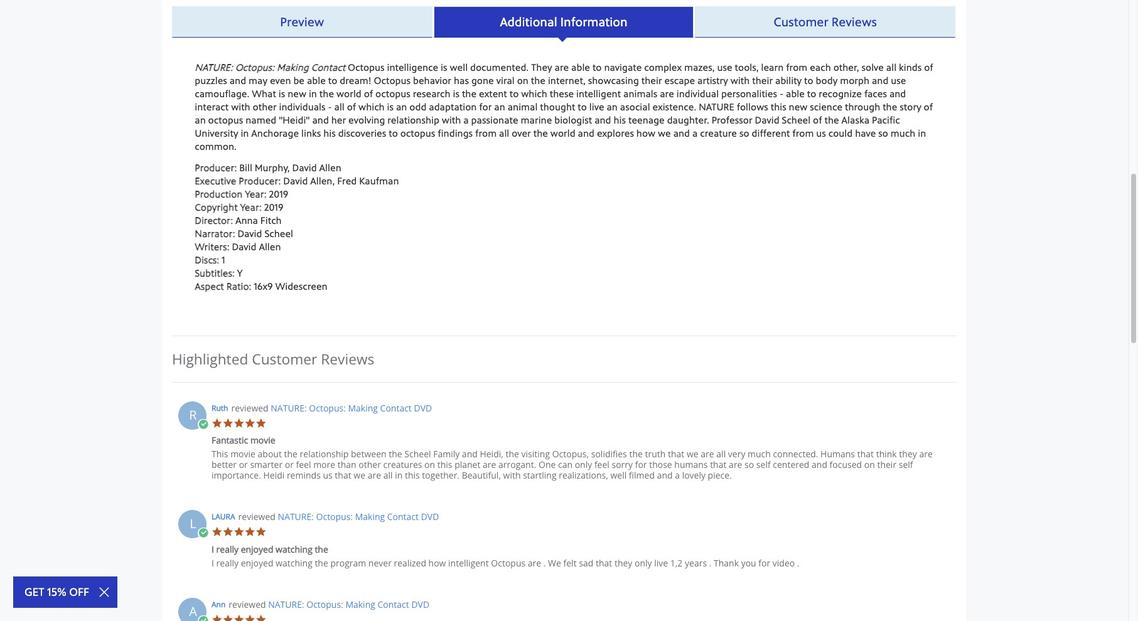 Task type: vqa. For each thing, say whether or not it's contained in the screenshot.
bottom new
yes



Task type: describe. For each thing, give the bounding box(es) containing it.
0 vertical spatial year:
[[245, 188, 267, 200]]

0 vertical spatial octopus
[[348, 61, 385, 73]]

alaska
[[842, 114, 870, 126]]

the down they
[[531, 74, 546, 86]]

nature: octopus: making contact dvd link for l
[[278, 512, 439, 523]]

dvd for a
[[412, 599, 430, 611]]

1 vertical spatial we
[[687, 449, 699, 461]]

nature: octopus: making contact dvd link for a
[[268, 599, 430, 611]]

to up animal
[[510, 88, 519, 100]]

we inside octopus intelligence is well documented. they are able to navigate complex mazes, use tools, learn from each other, solve all kinds of puzzles and may even be able to dream! octopus behavior has gone viral on the internet, showcasing their escape artistry with their ability to body morph and use camouflage. what is new in the world of octopus research is the extent to which these intelligent animals are individual personalities - able to recognize faces and interact with other individuals - all of which is an odd adaptation for an animal thought to live an asocial existence. nature follows this new science through the story of an octopus named "heidi" and her evolving relationship with a passionate marine biologist and his teenage daughter. professor david scheel of the alaska pacific university in anchorage links his discoveries to octopus findings from all over the world and explores how we and a creature so different from us could have so much in common.
[[658, 127, 671, 139]]

so down professor
[[740, 127, 750, 139]]

0 horizontal spatial allen
[[259, 241, 281, 253]]

documented.
[[470, 61, 529, 73]]

1 vertical spatial octopus
[[208, 114, 243, 126]]

personalities
[[722, 88, 778, 100]]

producer: bill murphy, david allen executive producer: david allen, fred kaufman production year: 2019 copyright year: 2019 director: anna fitch narrator: david scheel writers: david allen discs: 1 subtitles: y aspect ratio: 16x9 widescreen
[[195, 162, 399, 292]]

copyright
[[195, 201, 238, 213]]

heidi
[[263, 470, 285, 482]]

discs:
[[195, 254, 219, 266]]

so down pacific
[[879, 127, 889, 139]]

connected.
[[774, 449, 819, 461]]

information
[[561, 14, 628, 30]]

story
[[900, 101, 922, 113]]

together.
[[422, 470, 460, 482]]

all left very
[[717, 449, 726, 461]]

to down the each
[[805, 74, 814, 86]]

asocial
[[620, 101, 650, 113]]

visiting
[[522, 449, 550, 461]]

individual
[[677, 88, 719, 100]]

never
[[369, 558, 392, 570]]

nature: for l
[[278, 512, 314, 523]]

octopus inside i really enjoyed watching the i really enjoyed watching the program never realized how intelligent octopus are . we felt sad that they only live 1,2 years . thank you for video .
[[491, 558, 526, 570]]

1 vertical spatial reviews
[[321, 350, 375, 369]]

1 horizontal spatial use
[[891, 74, 907, 86]]

the right about
[[284, 449, 298, 461]]

animals
[[624, 88, 658, 100]]

and up 'explores'
[[595, 114, 612, 126]]

nature: for r
[[271, 403, 307, 414]]

from down passionate
[[476, 127, 497, 139]]

1 vertical spatial year:
[[240, 201, 262, 213]]

escape
[[665, 74, 695, 86]]

2 self from the left
[[899, 459, 914, 471]]

are right planet at left bottom
[[483, 459, 497, 471]]

david inside octopus intelligence is well documented. they are able to navigate complex mazes, use tools, learn from each other, solve all kinds of puzzles and may even be able to dream! octopus behavior has gone viral on the internet, showcasing their escape artistry with their ability to body morph and use camouflage. what is new in the world of octopus research is the extent to which these intelligent animals are individual personalities - able to recognize faces and interact with other individuals - all of which is an odd adaptation for an animal thought to live an asocial existence. nature follows this new science through the story of an octopus named "heidi" and her evolving relationship with a passionate marine biologist and his teenage daughter. professor david scheel of the alaska pacific university in anchorage links his discoveries to octopus findings from all over the world and explores how we and a creature so different from us could have so much in common.
[[755, 114, 780, 126]]

0 horizontal spatial customer
[[252, 350, 317, 369]]

morph
[[841, 74, 870, 86]]

fitch
[[261, 215, 282, 226]]

these
[[550, 88, 574, 100]]

explores
[[597, 127, 634, 139]]

are right think
[[920, 449, 933, 461]]

the left program
[[315, 558, 328, 570]]

realized
[[394, 558, 426, 570]]

laura
[[212, 512, 235, 523]]

even
[[270, 74, 291, 86]]

and up the links
[[312, 114, 329, 126]]

nature: octopus: making contact
[[195, 61, 346, 73]]

teenage
[[629, 114, 665, 126]]

of up evolving
[[347, 101, 356, 113]]

0 horizontal spatial on
[[425, 459, 435, 471]]

in up individuals
[[309, 88, 317, 100]]

making for l
[[355, 512, 385, 523]]

customer inside "tab"
[[774, 14, 829, 30]]

they inside the fantastic movie this movie about the relationship between the scheel family and heidi, the visiting octopus, solidifies the truth that we are all very much connected. humans that think they are better or smarter or feel more than other creatures on this planet are arrogant. one can only feel sorry for those humans that are so self centered and focused on their self importance. heidi reminds us that we are all in this together. beautiful, with startling realizations, well filmed and a lovely piece.
[[900, 449, 918, 461]]

narrator:
[[195, 228, 235, 240]]

may
[[249, 74, 268, 86]]

anna
[[235, 215, 258, 226]]

of down dream!
[[364, 88, 373, 100]]

body
[[816, 74, 838, 86]]

0 vertical spatial octopus
[[376, 88, 411, 100]]

aspect
[[195, 280, 224, 292]]

0 vertical spatial 2019
[[269, 188, 288, 200]]

puzzles
[[195, 74, 227, 86]]

1 enjoyed from the top
[[241, 544, 274, 556]]

in down story
[[918, 127, 927, 139]]

interact
[[195, 101, 229, 113]]

daughter.
[[667, 114, 710, 126]]

those
[[650, 459, 673, 471]]

the left truth
[[630, 449, 643, 461]]

is left odd
[[387, 101, 394, 113]]

preview tab
[[172, 6, 434, 38]]

extent
[[479, 88, 507, 100]]

the up pacific
[[883, 101, 898, 113]]

reminds
[[287, 470, 321, 482]]

contact for r
[[380, 403, 412, 414]]

their inside the fantastic movie this movie about the relationship between the scheel family and heidi, the visiting octopus, solidifies the truth that we are all very much connected. humans that think they are better or smarter or feel more than other creatures on this planet are arrogant. one can only feel sorry for those humans that are so self centered and focused on their self importance. heidi reminds us that we are all in this together. beautiful, with startling realizations, well filmed and a lovely piece.
[[878, 459, 897, 471]]

1 horizontal spatial this
[[438, 459, 453, 471]]

0 vertical spatial new
[[288, 88, 307, 100]]

artistry
[[698, 74, 729, 86]]

passionate
[[471, 114, 519, 126]]

and left may
[[230, 74, 246, 86]]

recognize
[[819, 88, 862, 100]]

intelligence
[[387, 61, 439, 73]]

and down daughter.
[[674, 127, 690, 139]]

between
[[351, 449, 387, 461]]

2 horizontal spatial on
[[865, 459, 875, 471]]

how inside octopus intelligence is well documented. they are able to navigate complex mazes, use tools, learn from each other, solve all kinds of puzzles and may even be able to dream! octopus behavior has gone viral on the internet, showcasing their escape artistry with their ability to body morph and use camouflage. what is new in the world of octopus research is the extent to which these intelligent animals are individual personalities - able to recognize faces and interact with other individuals - all of which is an odd adaptation for an animal thought to live an asocial existence. nature follows this new science through the story of an octopus named "heidi" and her evolving relationship with a passionate marine biologist and his teenage daughter. professor david scheel of the alaska pacific university in anchorage links his discoveries to octopus findings from all over the world and explores how we and a creature so different from us could have so much in common.
[[637, 127, 656, 139]]

bill
[[239, 162, 252, 174]]

0 vertical spatial producer:
[[195, 162, 237, 174]]

octopus: for r
[[309, 403, 346, 414]]

arrogant.
[[499, 459, 537, 471]]

from up the ability
[[787, 61, 808, 73]]

existence.
[[653, 101, 697, 113]]

an down interact
[[195, 114, 206, 126]]

0 horizontal spatial which
[[359, 101, 385, 113]]

0 vertical spatial movie
[[251, 435, 276, 447]]

l
[[190, 516, 196, 533]]

us inside the fantastic movie this movie about the relationship between the scheel family and heidi, the visiting octopus, solidifies the truth that we are all very much connected. humans that think they are better or smarter or feel more than other creatures on this planet are arrogant. one can only feel sorry for those humans that are so self centered and focused on their self importance. heidi reminds us that we are all in this together. beautiful, with startling realizations, well filmed and a lovely piece.
[[323, 470, 333, 482]]

1 really from the top
[[216, 544, 239, 556]]

director:
[[195, 215, 233, 226]]

an up passionate
[[495, 101, 506, 113]]

internet,
[[548, 74, 586, 86]]

of down 'science'
[[813, 114, 823, 126]]

0 horizontal spatial a
[[464, 114, 469, 126]]

her
[[331, 114, 346, 126]]

program
[[331, 558, 366, 570]]

0 vertical spatial his
[[614, 114, 626, 126]]

the down 'science'
[[825, 114, 840, 126]]

biologist
[[555, 114, 592, 126]]

contact for a
[[378, 599, 409, 611]]

0 vertical spatial which
[[521, 88, 548, 100]]

1 feel from the left
[[296, 459, 311, 471]]

to up "showcasing"
[[593, 61, 602, 73]]

nature: for a
[[268, 599, 304, 611]]

0 vertical spatial world
[[337, 88, 362, 100]]

customer reviews
[[774, 14, 877, 30]]

octopus: for l
[[316, 512, 353, 523]]

1 vertical spatial able
[[307, 74, 326, 86]]

1 horizontal spatial allen
[[319, 162, 342, 174]]

0 vertical spatial able
[[572, 61, 590, 73]]

lovely
[[683, 470, 706, 482]]

pacific
[[872, 114, 901, 126]]

1 vertical spatial octopus
[[374, 74, 411, 86]]

and up story
[[890, 88, 907, 100]]

production
[[195, 188, 243, 200]]

well inside the fantastic movie this movie about the relationship between the scheel family and heidi, the visiting octopus, solidifies the truth that we are all very much connected. humans that think they are better or smarter or feel more than other creatures on this planet are arrogant. one can only feel sorry for those humans that are so self centered and focused on their self importance. heidi reminds us that we are all in this together. beautiful, with startling realizations, well filmed and a lovely piece.
[[611, 470, 627, 482]]

reviewed for r
[[231, 403, 269, 414]]

that down between at the left
[[335, 470, 352, 482]]

1 vertical spatial a
[[693, 127, 698, 139]]

sad
[[579, 558, 594, 570]]

with down camouflage.
[[231, 101, 250, 113]]

making for a
[[346, 599, 376, 611]]

additional information
[[500, 14, 628, 30]]

with down tools,
[[731, 74, 750, 86]]

fantastic movie this movie about the relationship between the scheel family and heidi, the visiting octopus, solidifies the truth that we are all very much connected. humans that think they are better or smarter or feel more than other creatures on this planet are arrogant. one can only feel sorry for those humans that are so self centered and focused on their self importance. heidi reminds us that we are all in this together. beautiful, with startling realizations, well filmed and a lovely piece.
[[212, 435, 933, 482]]

other inside octopus intelligence is well documented. they are able to navigate complex mazes, use tools, learn from each other, solve all kinds of puzzles and may even be able to dream! octopus behavior has gone viral on the internet, showcasing their escape artistry with their ability to body morph and use camouflage. what is new in the world of octopus research is the extent to which these intelligent animals are individual personalities - able to recognize faces and interact with other individuals - all of which is an odd adaptation for an animal thought to live an asocial existence. nature follows this new science through the story of an octopus named "heidi" and her evolving relationship with a passionate marine biologist and his teenage daughter. professor david scheel of the alaska pacific university in anchorage links his discoveries to octopus findings from all over the world and explores how we and a creature so different from us could have so much in common.
[[253, 101, 277, 113]]

than
[[338, 459, 357, 471]]

on inside octopus intelligence is well documented. they are able to navigate complex mazes, use tools, learn from each other, solve all kinds of puzzles and may even be able to dream! octopus behavior has gone viral on the internet, showcasing their escape artistry with their ability to body morph and use camouflage. what is new in the world of octopus research is the extent to which these intelligent animals are individual personalities - able to recognize faces and interact with other individuals - all of which is an odd adaptation for an animal thought to live an asocial existence. nature follows this new science through the story of an octopus named "heidi" and her evolving relationship with a passionate marine biologist and his teenage daughter. professor david scheel of the alaska pacific university in anchorage links his discoveries to octopus findings from all over the world and explores how we and a creature so different from us could have so much in common.
[[517, 74, 529, 86]]

with down adaptation
[[442, 114, 461, 126]]

better
[[212, 459, 237, 471]]

truth
[[645, 449, 666, 461]]

nature: up "puzzles"
[[195, 61, 233, 73]]

an left odd
[[396, 101, 407, 113]]

and left heidi,
[[462, 449, 478, 461]]

faces
[[865, 88, 888, 100]]

1 vertical spatial new
[[789, 101, 808, 113]]

2 vertical spatial octopus
[[401, 127, 436, 139]]

2 feel from the left
[[595, 459, 610, 471]]

2 really from the top
[[216, 558, 239, 570]]

is up adaptation
[[453, 88, 460, 100]]

1 self from the left
[[757, 459, 771, 471]]

navigate
[[605, 61, 642, 73]]

making up the be
[[277, 61, 309, 73]]

all right the solve
[[887, 61, 897, 73]]

the right between at the left
[[389, 449, 402, 461]]

2 . from the left
[[710, 558, 712, 570]]

2 vertical spatial able
[[786, 88, 805, 100]]

centered
[[773, 459, 810, 471]]

in inside the fantastic movie this movie about the relationship between the scheel family and heidi, the visiting octopus, solidifies the truth that we are all very much connected. humans that think they are better or smarter or feel more than other creatures on this planet are arrogant. one can only feel sorry for those humans that are so self centered and focused on their self importance. heidi reminds us that we are all in this together. beautiful, with startling realizations, well filmed and a lovely piece.
[[395, 470, 403, 482]]

and right filmed
[[657, 470, 673, 482]]

the down 'laura reviewed nature: octopus: making contact dvd'
[[315, 544, 328, 556]]

only inside i really enjoyed watching the i really enjoyed watching the program never realized how intelligent octopus are . we felt sad that they only live 1,2 years . thank you for video .
[[635, 558, 652, 570]]

and left the focused
[[812, 459, 828, 471]]

1 i from the top
[[212, 544, 214, 556]]

circle checkmark image for l
[[198, 529, 209, 539]]

gone
[[472, 74, 494, 86]]

can
[[558, 459, 573, 471]]

and down the "biologist"
[[578, 127, 595, 139]]

learn
[[762, 61, 784, 73]]

the up individuals
[[320, 88, 334, 100]]

contact up dream!
[[311, 61, 346, 73]]

over
[[512, 127, 531, 139]]

evolving
[[349, 114, 385, 126]]

anchorage
[[251, 127, 299, 139]]

thank
[[714, 558, 739, 570]]

that left very
[[710, 459, 727, 471]]

is down even
[[279, 88, 285, 100]]

1 vertical spatial -
[[328, 101, 332, 113]]

all up her
[[334, 101, 345, 113]]

live inside octopus intelligence is well documented. they are able to navigate complex mazes, use tools, learn from each other, solve all kinds of puzzles and may even be able to dream! octopus behavior has gone viral on the internet, showcasing their escape artistry with their ability to body morph and use camouflage. what is new in the world of octopus research is the extent to which these intelligent animals are individual personalities - able to recognize faces and interact with other individuals - all of which is an odd adaptation for an animal thought to live an asocial existence. nature follows this new science through the story of an octopus named "heidi" and her evolving relationship with a passionate marine biologist and his teenage daughter. professor david scheel of the alaska pacific university in anchorage links his discoveries to octopus findings from all over the world and explores how we and a creature so different from us could have so much in common.
[[590, 101, 605, 113]]

highlighted
[[172, 350, 248, 369]]

only inside the fantastic movie this movie about the relationship between the scheel family and heidi, the visiting octopus, solidifies the truth that we are all very much connected. humans that think they are better or smarter or feel more than other creatures on this planet are arrogant. one can only feel sorry for those humans that are so self centered and focused on their self importance. heidi reminds us that we are all in this together. beautiful, with startling realizations, well filmed and a lovely piece.
[[575, 459, 592, 471]]

about
[[258, 449, 282, 461]]

executive
[[195, 175, 236, 187]]

relationship inside the fantastic movie this movie about the relationship between the scheel family and heidi, the visiting octopus, solidifies the truth that we are all very much connected. humans that think they are better or smarter or feel more than other creatures on this planet are arrogant. one can only feel sorry for those humans that are so self centered and focused on their self importance. heidi reminds us that we are all in this together. beautiful, with startling realizations, well filmed and a lovely piece.
[[300, 449, 349, 461]]

1,2
[[671, 558, 683, 570]]

findings
[[438, 127, 473, 139]]

filmed
[[629, 470, 655, 482]]

a inside the fantastic movie this movie about the relationship between the scheel family and heidi, the visiting octopus, solidifies the truth that we are all very much connected. humans that think they are better or smarter or feel more than other creatures on this planet are arrogant. one can only feel sorry for those humans that are so self centered and focused on their self importance. heidi reminds us that we are all in this together. beautiful, with startling realizations, well filmed and a lovely piece.
[[675, 470, 680, 482]]

mazes,
[[685, 61, 715, 73]]

1 vertical spatial his
[[324, 127, 336, 139]]

what
[[252, 88, 276, 100]]

ability
[[776, 74, 802, 86]]



Task type: locate. For each thing, give the bounding box(es) containing it.
2 vertical spatial nature: octopus: making contact dvd link
[[268, 599, 430, 611]]

dvd for r
[[414, 403, 432, 414]]

how inside i really enjoyed watching the i really enjoyed watching the program never realized how intelligent octopus are . we felt sad that they only live 1,2 years . thank you for video .
[[429, 558, 446, 570]]

1 horizontal spatial we
[[658, 127, 671, 139]]

feel left more
[[296, 459, 311, 471]]

to right discoveries
[[389, 127, 398, 139]]

1 horizontal spatial self
[[899, 459, 914, 471]]

0 horizontal spatial live
[[590, 101, 605, 113]]

0 vertical spatial for
[[479, 101, 492, 113]]

us left than
[[323, 470, 333, 482]]

1 horizontal spatial world
[[551, 127, 576, 139]]

1 vertical spatial well
[[611, 470, 627, 482]]

each
[[810, 61, 831, 73]]

1 vertical spatial customer
[[252, 350, 317, 369]]

how down the teenage
[[637, 127, 656, 139]]

new down the be
[[288, 88, 307, 100]]

for
[[479, 101, 492, 113], [635, 459, 647, 471], [759, 558, 771, 570]]

0 vertical spatial relationship
[[388, 114, 440, 126]]

scheel inside the fantastic movie this movie about the relationship between the scheel family and heidi, the visiting octopus, solidifies the truth that we are all very much connected. humans that think they are better or smarter or feel more than other creatures on this planet are arrogant. one can only feel sorry for those humans that are so self centered and focused on their self importance. heidi reminds us that we are all in this together. beautiful, with startling realizations, well filmed and a lovely piece.
[[405, 449, 431, 461]]

2 watching from the top
[[276, 558, 313, 570]]

0 horizontal spatial scheel
[[265, 228, 293, 240]]

relationship down odd
[[388, 114, 440, 126]]

0 horizontal spatial relationship
[[300, 449, 349, 461]]

marine
[[521, 114, 552, 126]]

use up 'artistry'
[[718, 61, 733, 73]]

2 vertical spatial a
[[675, 470, 680, 482]]

all
[[887, 61, 897, 73], [334, 101, 345, 113], [499, 127, 510, 139], [717, 449, 726, 461], [384, 470, 393, 482]]

1 horizontal spatial much
[[891, 127, 916, 139]]

on right creatures
[[425, 459, 435, 471]]

are up existence.
[[660, 88, 674, 100]]

movie
[[251, 435, 276, 447], [231, 449, 256, 461]]

to left dream!
[[328, 74, 338, 86]]

that inside i really enjoyed watching the i really enjoyed watching the program never realized how intelligent octopus are . we felt sad that they only live 1,2 years . thank you for video .
[[596, 558, 613, 570]]

1 horizontal spatial their
[[753, 74, 773, 86]]

customer up the each
[[774, 14, 829, 30]]

more
[[314, 459, 335, 471]]

0 horizontal spatial only
[[575, 459, 592, 471]]

1 vertical spatial producer:
[[239, 175, 281, 187]]

year:
[[245, 188, 267, 200], [240, 201, 262, 213]]

dvd down together.
[[421, 512, 439, 523]]

are up piece.
[[701, 449, 715, 461]]

self left centered
[[757, 459, 771, 471]]

r
[[189, 407, 197, 424]]

0 vertical spatial i
[[212, 544, 214, 556]]

or right better
[[239, 459, 248, 471]]

octopus up 'university'
[[208, 114, 243, 126]]

i really enjoyed watching the heading
[[212, 544, 328, 558]]

tab list containing preview
[[172, 6, 957, 38]]

you
[[742, 558, 757, 570]]

university
[[195, 127, 238, 139]]

making up never
[[355, 512, 385, 523]]

1 vertical spatial 2019
[[264, 201, 284, 213]]

0 horizontal spatial much
[[748, 449, 771, 461]]

2 or from the left
[[285, 459, 294, 471]]

reviewed for l
[[238, 512, 276, 523]]

much
[[891, 127, 916, 139], [748, 449, 771, 461]]

customer reviews link
[[696, 6, 956, 38]]

a up findings
[[464, 114, 469, 126]]

1 horizontal spatial only
[[635, 558, 652, 570]]

behavior
[[413, 74, 452, 86]]

dvd for l
[[421, 512, 439, 523]]

nature:
[[195, 61, 233, 73], [271, 403, 307, 414], [278, 512, 314, 523], [268, 599, 304, 611]]

1 vertical spatial for
[[635, 459, 647, 471]]

octopus:
[[235, 61, 274, 73], [309, 403, 346, 414], [316, 512, 353, 523], [307, 599, 343, 611]]

customer
[[774, 14, 829, 30], [252, 350, 317, 369]]

making for r
[[348, 403, 378, 414]]

0 horizontal spatial we
[[354, 470, 366, 482]]

circle checkmark image for a
[[198, 616, 209, 622]]

1 horizontal spatial scheel
[[405, 449, 431, 461]]

1 vertical spatial they
[[615, 558, 633, 570]]

1 horizontal spatial intelligent
[[577, 88, 621, 100]]

0 vertical spatial reviews
[[832, 14, 877, 30]]

1 horizontal spatial how
[[637, 127, 656, 139]]

1 vertical spatial allen
[[259, 241, 281, 253]]

live left 1,2
[[655, 558, 668, 570]]

i really enjoyed watching the i really enjoyed watching the program never realized how intelligent octopus are . we felt sad that they only live 1,2 years . thank you for video .
[[212, 544, 800, 570]]

0 horizontal spatial .
[[544, 558, 546, 570]]

reviewed
[[231, 403, 269, 414], [238, 512, 276, 523], [229, 599, 266, 611]]

movie up about
[[251, 435, 276, 447]]

i down laura
[[212, 544, 214, 556]]

discoveries
[[338, 127, 386, 139]]

1 horizontal spatial live
[[655, 558, 668, 570]]

which up animal
[[521, 88, 548, 100]]

startling
[[523, 470, 557, 482]]

are inside i really enjoyed watching the i really enjoyed watching the program never realized how intelligent octopus are . we felt sad that they only live 1,2 years . thank you for video .
[[528, 558, 542, 570]]

their down learn
[[753, 74, 773, 86]]

the down marine
[[534, 127, 548, 139]]

tab list
[[172, 6, 957, 38]]

1 vertical spatial enjoyed
[[241, 558, 274, 570]]

1 horizontal spatial .
[[710, 558, 712, 570]]

that left think
[[858, 449, 874, 461]]

0 vertical spatial enjoyed
[[241, 544, 274, 556]]

- up her
[[328, 101, 332, 113]]

video
[[773, 558, 795, 570]]

0 vertical spatial we
[[658, 127, 671, 139]]

2 horizontal spatial a
[[693, 127, 698, 139]]

octopus up dream!
[[348, 61, 385, 73]]

contact up realized
[[387, 512, 419, 523]]

the
[[531, 74, 546, 86], [320, 88, 334, 100], [462, 88, 477, 100], [883, 101, 898, 113], [825, 114, 840, 126], [534, 127, 548, 139], [284, 449, 298, 461], [389, 449, 402, 461], [506, 449, 519, 461], [630, 449, 643, 461], [315, 544, 328, 556], [315, 558, 328, 570]]

highlighted customer reviews
[[172, 350, 375, 369]]

0 vertical spatial reviewed
[[231, 403, 269, 414]]

1 vertical spatial other
[[359, 459, 381, 471]]

fantastic movie heading
[[212, 435, 276, 449]]

from right different on the right of page
[[793, 127, 814, 139]]

smarter
[[250, 459, 283, 471]]

that
[[668, 449, 685, 461], [858, 449, 874, 461], [710, 459, 727, 471], [335, 470, 352, 482], [596, 558, 613, 570]]

solve
[[862, 61, 884, 73]]

1 vertical spatial intelligent
[[449, 558, 489, 570]]

to up the "biologist"
[[578, 101, 587, 113]]

star image
[[223, 418, 234, 429], [234, 527, 245, 538], [212, 615, 223, 622], [223, 615, 234, 622], [234, 615, 245, 622], [245, 615, 256, 622], [256, 615, 267, 622]]

0 horizontal spatial intelligent
[[449, 558, 489, 570]]

writers:
[[195, 241, 230, 253]]

making up between at the left
[[348, 403, 378, 414]]

reviewed right the ann
[[229, 599, 266, 611]]

reviewed right ruth
[[231, 403, 269, 414]]

1 . from the left
[[544, 558, 546, 570]]

self right think
[[899, 459, 914, 471]]

they inside i really enjoyed watching the i really enjoyed watching the program never realized how intelligent octopus are . we felt sad that they only live 1,2 years . thank you for video .
[[615, 558, 633, 570]]

0 horizontal spatial or
[[239, 459, 248, 471]]

their down complex
[[642, 74, 662, 86]]

of
[[925, 61, 934, 73], [364, 88, 373, 100], [347, 101, 356, 113], [924, 101, 933, 113], [813, 114, 823, 126]]

0 vertical spatial a
[[464, 114, 469, 126]]

intelligent inside octopus intelligence is well documented. they are able to navigate complex mazes, use tools, learn from each other, solve all kinds of puzzles and may even be able to dream! octopus behavior has gone viral on the internet, showcasing their escape artistry with their ability to body morph and use camouflage. what is new in the world of octopus research is the extent to which these intelligent animals are individual personalities - able to recognize faces and interact with other individuals - all of which is an odd adaptation for an animal thought to live an asocial existence. nature follows this new science through the story of an octopus named "heidi" and her evolving relationship with a passionate marine biologist and his teenage daughter. professor david scheel of the alaska pacific university in anchorage links his discoveries to octopus findings from all over the world and explores how we and a creature so different from us could have so much in common.
[[577, 88, 621, 100]]

2 circle checkmark image from the top
[[198, 616, 209, 622]]

with inside the fantastic movie this movie about the relationship between the scheel family and heidi, the visiting octopus, solidifies the truth that we are all very much connected. humans that think they are better or smarter or feel more than other creatures on this planet are arrogant. one can only feel sorry for those humans that are so self centered and focused on their self importance. heidi reminds us that we are all in this together. beautiful, with startling realizations, well filmed and a lovely piece.
[[503, 470, 521, 482]]

for inside the fantastic movie this movie about the relationship between the scheel family and heidi, the visiting octopus, solidifies the truth that we are all very much connected. humans that think they are better or smarter or feel more than other creatures on this planet are arrogant. one can only feel sorry for those humans that are so self centered and focused on their self importance. heidi reminds us that we are all in this together. beautiful, with startling realizations, well filmed and a lovely piece.
[[635, 459, 647, 471]]

this inside octopus intelligence is well documented. they are able to navigate complex mazes, use tools, learn from each other, solve all kinds of puzzles and may even be able to dream! octopus behavior has gone viral on the internet, showcasing their escape artistry with their ability to body morph and use camouflage. what is new in the world of octopus research is the extent to which these intelligent animals are individual personalities - able to recognize faces and interact with other individuals - all of which is an odd adaptation for an animal thought to live an asocial existence. nature follows this new science through the story of an octopus named "heidi" and her evolving relationship with a passionate marine biologist and his teenage daughter. professor david scheel of the alaska pacific university in anchorage links his discoveries to octopus findings from all over the world and explores how we and a creature so different from us could have so much in common.
[[771, 101, 787, 113]]

1 horizontal spatial new
[[789, 101, 808, 113]]

star image
[[212, 418, 223, 429], [234, 418, 245, 429], [245, 418, 256, 429], [256, 418, 267, 429], [212, 527, 223, 538], [223, 527, 234, 538], [245, 527, 256, 538], [256, 527, 267, 538]]

felt
[[564, 558, 577, 570]]

circle checkmark image
[[198, 529, 209, 539], [198, 616, 209, 622]]

live
[[590, 101, 605, 113], [655, 558, 668, 570]]

3 . from the left
[[798, 558, 800, 570]]

0 horizontal spatial -
[[328, 101, 332, 113]]

this left planet at left bottom
[[438, 459, 453, 471]]

allen
[[319, 162, 342, 174], [259, 241, 281, 253]]

0 vertical spatial circle checkmark image
[[198, 529, 209, 539]]

1 horizontal spatial or
[[285, 459, 294, 471]]

ruth reviewed nature: octopus: making contact dvd
[[212, 403, 432, 414]]

fred
[[337, 175, 357, 187]]

1 vertical spatial movie
[[231, 449, 256, 461]]

nature: octopus: making contact dvd link for r
[[271, 403, 432, 414]]

0 vertical spatial -
[[780, 88, 784, 100]]

to up 'science'
[[808, 88, 817, 100]]

showcasing
[[588, 74, 639, 86]]

intelligent inside i really enjoyed watching the i really enjoyed watching the program never realized how intelligent octopus are . we felt sad that they only live 1,2 years . thank you for video .
[[449, 558, 489, 570]]

contact for l
[[387, 512, 419, 523]]

heidi,
[[480, 449, 504, 461]]

could
[[829, 127, 853, 139]]

other inside the fantastic movie this movie about the relationship between the scheel family and heidi, the visiting octopus, solidifies the truth that we are all very much connected. humans that think they are better or smarter or feel more than other creatures on this planet are arrogant. one can only feel sorry for those humans that are so self centered and focused on their self importance. heidi reminds us that we are all in this together. beautiful, with startling realizations, well filmed and a lovely piece.
[[359, 459, 381, 471]]

1 horizontal spatial us
[[817, 127, 827, 139]]

octopus: for a
[[307, 599, 343, 611]]

the right heidi,
[[506, 449, 519, 461]]

y
[[237, 267, 243, 279]]

much inside octopus intelligence is well documented. they are able to navigate complex mazes, use tools, learn from each other, solve all kinds of puzzles and may even be able to dream! octopus behavior has gone viral on the internet, showcasing their escape artistry with their ability to body morph and use camouflage. what is new in the world of octopus research is the extent to which these intelligent animals are individual personalities - able to recognize faces and interact with other individuals - all of which is an odd adaptation for an animal thought to live an asocial existence. nature follows this new science through the story of an octopus named "heidi" and her evolving relationship with a passionate marine biologist and his teenage daughter. professor david scheel of the alaska pacific university in anchorage links his discoveries to octopus findings from all over the world and explores how we and a creature so different from us could have so much in common.
[[891, 127, 916, 139]]

common.
[[195, 140, 237, 152]]

sorry
[[612, 459, 633, 471]]

only right can
[[575, 459, 592, 471]]

0 horizontal spatial this
[[405, 470, 420, 482]]

world down the "biologist"
[[551, 127, 576, 139]]

customer reviews tab
[[696, 6, 957, 38]]

we
[[548, 558, 561, 570]]

thought
[[540, 101, 576, 113]]

additional information link
[[434, 6, 694, 38]]

1 vertical spatial i
[[212, 558, 214, 570]]

1 horizontal spatial producer:
[[239, 175, 281, 187]]

nature: up about
[[271, 403, 307, 414]]

contact up between at the left
[[380, 403, 412, 414]]

so inside the fantastic movie this movie about the relationship between the scheel family and heidi, the visiting octopus, solidifies the truth that we are all very much connected. humans that think they are better or smarter or feel more than other creatures on this planet are arrogant. one can only feel sorry for those humans that are so self centered and focused on their self importance. heidi reminds us that we are all in this together. beautiful, with startling realizations, well filmed and a lovely piece.
[[745, 459, 755, 471]]

-
[[780, 88, 784, 100], [328, 101, 332, 113]]

through
[[845, 101, 881, 113]]

2 horizontal spatial we
[[687, 449, 699, 461]]

well inside octopus intelligence is well documented. they are able to navigate complex mazes, use tools, learn from each other, solve all kinds of puzzles and may even be able to dream! octopus behavior has gone viral on the internet, showcasing their escape artistry with their ability to body morph and use camouflage. what is new in the world of octopus research is the extent to which these intelligent animals are individual personalities - able to recognize faces and interact with other individuals - all of which is an odd adaptation for an animal thought to live an asocial existence. nature follows this new science through the story of an octopus named "heidi" and her evolving relationship with a passionate marine biologist and his teenage daughter. professor david scheel of the alaska pacific university in anchorage links his discoveries to octopus findings from all over the world and explores how we and a creature so different from us could have so much in common.
[[450, 61, 468, 73]]

feel left sorry
[[595, 459, 610, 471]]

focused
[[830, 459, 863, 471]]

1 circle checkmark image from the top
[[198, 529, 209, 539]]

an left asocial
[[607, 101, 618, 113]]

0 vertical spatial us
[[817, 127, 827, 139]]

dvd down realized
[[412, 599, 430, 611]]

0 horizontal spatial use
[[718, 61, 733, 73]]

very
[[729, 449, 746, 461]]

0 vertical spatial well
[[450, 61, 468, 73]]

making down program
[[346, 599, 376, 611]]

octopus intelligence is well documented. they are able to navigate complex mazes, use tools, learn from each other, solve all kinds of puzzles and may even be able to dream! octopus behavior has gone viral on the internet, showcasing their escape artistry with their ability to body morph and use camouflage. what is new in the world of octopus research is the extent to which these intelligent animals are individual personalities - able to recognize faces and interact with other individuals - all of which is an odd adaptation for an animal thought to live an asocial existence. nature follows this new science through the story of an octopus named "heidi" and her evolving relationship with a passionate marine biologist and his teenage daughter. professor david scheel of the alaska pacific university in anchorage links his discoveries to octopus findings from all over the world and explores how we and a creature so different from us could have so much in common.
[[195, 61, 934, 152]]

0 horizontal spatial able
[[307, 74, 326, 86]]

well
[[450, 61, 468, 73], [611, 470, 627, 482]]

are up internet,
[[555, 61, 569, 73]]

solidifies
[[592, 449, 627, 461]]

0 horizontal spatial world
[[337, 88, 362, 100]]

1 watching from the top
[[276, 544, 313, 556]]

1 vertical spatial scheel
[[265, 228, 293, 240]]

1 horizontal spatial relationship
[[388, 114, 440, 126]]

for down the extent
[[479, 101, 492, 113]]

watching
[[276, 544, 313, 556], [276, 558, 313, 570]]

relationship up the reminds
[[300, 449, 349, 461]]

0 horizontal spatial their
[[642, 74, 662, 86]]

links
[[302, 127, 321, 139]]

of right story
[[924, 101, 933, 113]]

octopus,
[[553, 449, 589, 461]]

in down named
[[241, 127, 249, 139]]

of right kinds
[[925, 61, 934, 73]]

camouflage.
[[195, 88, 250, 100]]

for inside octopus intelligence is well documented. they are able to navigate complex mazes, use tools, learn from each other, solve all kinds of puzzles and may even be able to dream! octopus behavior has gone viral on the internet, showcasing their escape artistry with their ability to body morph and use camouflage. what is new in the world of octopus research is the extent to which these intelligent animals are individual personalities - able to recognize faces and interact with other individuals - all of which is an odd adaptation for an animal thought to live an asocial existence. nature follows this new science through the story of an octopus named "heidi" and her evolving relationship with a passionate marine biologist and his teenage daughter. professor david scheel of the alaska pacific university in anchorage links his discoveries to octopus findings from all over the world and explores how we and a creature so different from us could have so much in common.
[[479, 101, 492, 113]]

1 horizontal spatial able
[[572, 61, 590, 73]]

nature: octopus: making contact dvd link up between at the left
[[271, 403, 432, 414]]

0 horizontal spatial well
[[450, 61, 468, 73]]

scheel inside octopus intelligence is well documented. they are able to navigate complex mazes, use tools, learn from each other, solve all kinds of puzzles and may even be able to dream! octopus behavior has gone viral on the internet, showcasing their escape artistry with their ability to body morph and use camouflage. what is new in the world of octopus research is the extent to which these intelligent animals are individual personalities - able to recognize faces and interact with other individuals - all of which is an odd adaptation for an animal thought to live an asocial existence. nature follows this new science through the story of an octopus named "heidi" and her evolving relationship with a passionate marine biologist and his teenage daughter. professor david scheel of the alaska pacific university in anchorage links his discoveries to octopus findings from all over the world and explores how we and a creature so different from us could have so much in common.
[[782, 114, 811, 126]]

live up the "biologist"
[[590, 101, 605, 113]]

allen up allen,
[[319, 162, 342, 174]]

2019 down murphy,
[[269, 188, 288, 200]]

are right lovely at right bottom
[[729, 459, 743, 471]]

circle checkmark image right l
[[198, 529, 209, 539]]

able up internet,
[[572, 61, 590, 73]]

0 horizontal spatial feel
[[296, 459, 311, 471]]

2 vertical spatial we
[[354, 470, 366, 482]]

0 vertical spatial scheel
[[782, 114, 811, 126]]

all down passionate
[[499, 127, 510, 139]]

with left startling
[[503, 470, 521, 482]]

scheel inside producer: bill murphy, david allen executive producer: david allen, fred kaufman production year: 2019 copyright year: 2019 director: anna fitch narrator: david scheel writers: david allen discs: 1 subtitles: y aspect ratio: 16x9 widescreen
[[265, 228, 293, 240]]

0 vertical spatial live
[[590, 101, 605, 113]]

his up 'explores'
[[614, 114, 626, 126]]

viral
[[497, 74, 515, 86]]

2019
[[269, 188, 288, 200], [264, 201, 284, 213]]

0 horizontal spatial his
[[324, 127, 336, 139]]

think
[[877, 449, 897, 461]]

individuals
[[279, 101, 326, 113]]

feel
[[296, 459, 311, 471], [595, 459, 610, 471]]

2 horizontal spatial this
[[771, 101, 787, 113]]

in
[[309, 88, 317, 100], [241, 127, 249, 139], [918, 127, 927, 139], [395, 470, 403, 482]]

has
[[454, 74, 469, 86]]

on
[[517, 74, 529, 86], [425, 459, 435, 471], [865, 459, 875, 471]]

they right think
[[900, 449, 918, 461]]

us inside octopus intelligence is well documented. they are able to navigate complex mazes, use tools, learn from each other, solve all kinds of puzzles and may even be able to dream! octopus behavior has gone viral on the internet, showcasing their escape artistry with their ability to body morph and use camouflage. what is new in the world of octopus research is the extent to which these intelligent animals are individual personalities - able to recognize faces and interact with other individuals - all of which is an odd adaptation for an animal thought to live an asocial existence. nature follows this new science through the story of an octopus named "heidi" and her evolving relationship with a passionate marine biologist and his teenage daughter. professor david scheel of the alaska pacific university in anchorage links his discoveries to octopus findings from all over the world and explores how we and a creature so different from us could have so much in common.
[[817, 127, 827, 139]]

their
[[642, 74, 662, 86], [753, 74, 773, 86], [878, 459, 897, 471]]

is
[[441, 61, 448, 73], [279, 88, 285, 100], [453, 88, 460, 100], [387, 101, 394, 113]]

1 or from the left
[[239, 459, 248, 471]]

live inside i really enjoyed watching the i really enjoyed watching the program never realized how intelligent octopus are . we felt sad that they only live 1,2 years . thank you for video .
[[655, 558, 668, 570]]

contact down never
[[378, 599, 409, 611]]

1 horizontal spatial on
[[517, 74, 529, 86]]

much down pacific
[[891, 127, 916, 139]]

humans
[[821, 449, 856, 461]]

circle checkmark image
[[198, 420, 209, 431]]

0 vertical spatial watching
[[276, 544, 313, 556]]

2 i from the top
[[212, 558, 214, 570]]

producer: down murphy,
[[239, 175, 281, 187]]

or right heidi
[[285, 459, 294, 471]]

0 vertical spatial customer
[[774, 14, 829, 30]]

1 horizontal spatial which
[[521, 88, 548, 100]]

0 horizontal spatial reviews
[[321, 350, 375, 369]]

additional
[[500, 14, 558, 30]]

octopus down odd
[[401, 127, 436, 139]]

different
[[752, 127, 790, 139]]

reviewed for a
[[229, 599, 266, 611]]

dvd
[[414, 403, 432, 414], [421, 512, 439, 523], [412, 599, 430, 611]]

2 vertical spatial reviewed
[[229, 599, 266, 611]]

one
[[539, 459, 556, 471]]

widescreen
[[275, 280, 328, 292]]

their right the focused
[[878, 459, 897, 471]]

much inside the fantastic movie this movie about the relationship between the scheel family and heidi, the visiting octopus, solidifies the truth that we are all very much connected. humans that think they are better or smarter or feel more than other creatures on this planet are arrogant. one can only feel sorry for those humans that are so self centered and focused on their self importance. heidi reminds us that we are all in this together. beautiful, with startling realizations, well filmed and a lovely piece.
[[748, 449, 771, 461]]

2 vertical spatial dvd
[[412, 599, 430, 611]]

additional information tab
[[434, 6, 696, 38]]

1
[[222, 254, 225, 266]]

octopus: up may
[[235, 61, 274, 73]]

much right very
[[748, 449, 771, 461]]

reviews inside "tab"
[[832, 14, 877, 30]]

and
[[230, 74, 246, 86], [872, 74, 889, 86], [890, 88, 907, 100], [312, 114, 329, 126], [595, 114, 612, 126], [578, 127, 595, 139], [674, 127, 690, 139], [462, 449, 478, 461], [812, 459, 828, 471], [657, 470, 673, 482]]

research
[[413, 88, 451, 100]]

watching up ann reviewed nature: octopus: making contact dvd
[[276, 558, 313, 570]]

all down between at the left
[[384, 470, 393, 482]]

is up behavior
[[441, 61, 448, 73]]

1 vertical spatial nature: octopus: making contact dvd link
[[278, 512, 439, 523]]

0 vertical spatial much
[[891, 127, 916, 139]]

2 enjoyed from the top
[[241, 558, 274, 570]]

relationship inside octopus intelligence is well documented. they are able to navigate complex mazes, use tools, learn from each other, solve all kinds of puzzles and may even be able to dream! octopus behavior has gone viral on the internet, showcasing their escape artistry with their ability to body morph and use camouflage. what is new in the world of octopus research is the extent to which these intelligent animals are individual personalities - able to recognize faces and interact with other individuals - all of which is an odd adaptation for an animal thought to live an asocial existence. nature follows this new science through the story of an octopus named "heidi" and her evolving relationship with a passionate marine biologist and his teenage daughter. professor david scheel of the alaska pacific university in anchorage links his discoveries to octopus findings from all over the world and explores how we and a creature so different from us could have so much in common.
[[388, 114, 440, 126]]

2 vertical spatial octopus
[[491, 558, 526, 570]]

2 vertical spatial for
[[759, 558, 771, 570]]

and up faces
[[872, 74, 889, 86]]

for inside i really enjoyed watching the i really enjoyed watching the program never realized how intelligent octopus are . we felt sad that they only live 1,2 years . thank you for video .
[[759, 558, 771, 570]]

1 vertical spatial watching
[[276, 558, 313, 570]]

1 horizontal spatial his
[[614, 114, 626, 126]]

2 vertical spatial scheel
[[405, 449, 431, 461]]

0 vertical spatial they
[[900, 449, 918, 461]]

the down "has"
[[462, 88, 477, 100]]

are down between at the left
[[368, 470, 381, 482]]

odd
[[410, 101, 427, 113]]

0 vertical spatial really
[[216, 544, 239, 556]]

named
[[246, 114, 277, 126]]

which
[[521, 88, 548, 100], [359, 101, 385, 113]]

that right truth
[[668, 449, 685, 461]]

new left 'science'
[[789, 101, 808, 113]]

0 vertical spatial other
[[253, 101, 277, 113]]

a
[[464, 114, 469, 126], [693, 127, 698, 139], [675, 470, 680, 482]]

1 vertical spatial how
[[429, 558, 446, 570]]

1 vertical spatial relationship
[[300, 449, 349, 461]]

nature: down the reminds
[[278, 512, 314, 523]]

0 horizontal spatial for
[[479, 101, 492, 113]]

use down kinds
[[891, 74, 907, 86]]



